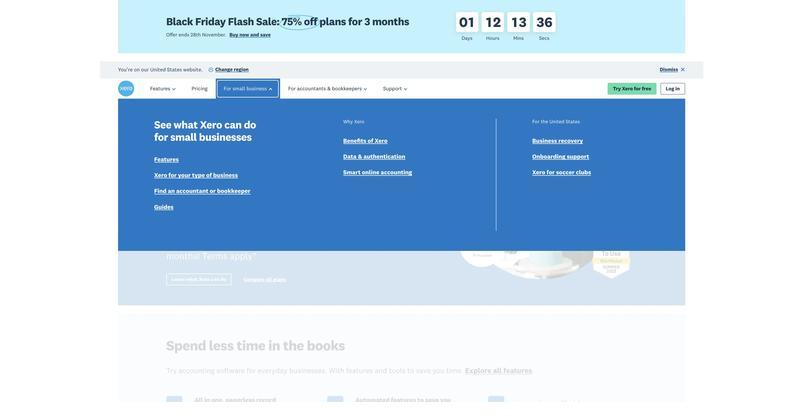 Task type: vqa. For each thing, say whether or not it's contained in the screenshot.


Task type: describe. For each thing, give the bounding box(es) containing it.
onboarding
[[532, 153, 566, 161]]

recovery
[[559, 137, 583, 145]]

can for see what xero can do for small businesses
[[224, 118, 242, 132]]

offer
[[166, 32, 177, 38]]

tools
[[389, 367, 406, 376]]

what for see
[[174, 118, 198, 132]]

do for see what xero can do for small businesses
[[244, 118, 256, 132]]

ends
[[179, 32, 189, 38]]

benefits of xero link
[[343, 137, 388, 146]]

dismiss
[[660, 66, 678, 73]]

xero for your type of business
[[154, 172, 238, 179]]

business recovery link
[[532, 137, 583, 146]]

features button
[[142, 79, 184, 99]]

support button
[[375, 79, 415, 99]]

businesses
[[199, 130, 252, 144]]

for inside "xero for soccer clubs" link
[[547, 169, 555, 177]]

smart
[[343, 169, 361, 177]]

xero homepage image
[[118, 81, 134, 97]]

75% inside black friday flash sale: 75% off for 3 months! terms apply*
[[266, 239, 284, 251]]

1 for 1 2
[[486, 13, 491, 31]]

all inside compare all plans link
[[266, 277, 272, 283]]

xero for soccer clubs link
[[532, 169, 591, 178]]

business recovery
[[532, 137, 583, 145]]

for accountants & bookkeepers
[[288, 85, 362, 92]]

to inside back to what you love with xero accounting software
[[269, 115, 292, 145]]

5
[[545, 13, 552, 31]]

2 features from the left
[[504, 367, 532, 376]]

benefits
[[343, 137, 366, 145]]

buy now and save
[[229, 32, 271, 38]]

benefits of xero
[[343, 137, 388, 145]]

find an accountant or bookkeeper
[[154, 187, 250, 195]]

business inside xero for your type of business link
[[213, 172, 238, 179]]

2 vertical spatial accounting
[[179, 367, 215, 376]]

black for black friday flash sale:
[[166, 15, 193, 28]]

0 vertical spatial save
[[260, 32, 271, 38]]

pricing link
[[184, 79, 216, 99]]

28th
[[191, 32, 201, 38]]

why
[[343, 119, 353, 125]]

website.
[[183, 66, 203, 73]]

change region
[[215, 66, 249, 73]]

for small business
[[224, 85, 267, 92]]

black friday flash sale:
[[166, 15, 282, 28]]

free
[[642, 86, 651, 92]]

features for features dropdown button
[[150, 85, 170, 92]]

learn
[[172, 277, 185, 283]]

0 vertical spatial 75%
[[282, 15, 302, 28]]

explore all features link
[[465, 367, 532, 377]]

spend
[[166, 337, 206, 355]]

black friday flash sale: 75% off for 3 months! terms apply*
[[166, 239, 318, 262]]

features for "features" link
[[154, 156, 179, 163]]

with
[[329, 367, 344, 376]]

for small business button
[[214, 79, 282, 99]]

support
[[383, 85, 402, 92]]

change
[[215, 66, 233, 73]]

guides link
[[154, 203, 174, 212]]

xero inside back to what you love with xero accounting software
[[220, 158, 270, 188]]

mins
[[513, 35, 524, 41]]

friday for black friday flash sale:
[[195, 15, 226, 28]]

your
[[178, 172, 191, 179]]

xero for your type of business link
[[154, 172, 238, 181]]

learn what xero can do
[[172, 277, 226, 283]]

what inside back to what you love with xero accounting software
[[166, 136, 221, 167]]

hours
[[486, 35, 500, 41]]

onboarding support link
[[532, 153, 589, 162]]

apply*
[[230, 251, 257, 262]]

1 vertical spatial and
[[375, 367, 387, 376]]

1 vertical spatial &
[[358, 153, 362, 161]]

software inside back to what you love with xero accounting software
[[166, 202, 262, 232]]

compare all plans
[[244, 277, 286, 283]]

november.
[[202, 32, 226, 38]]

0 vertical spatial accounting
[[381, 169, 412, 177]]

buy
[[229, 32, 238, 38]]

books
[[307, 337, 345, 355]]

support
[[567, 153, 589, 161]]

terms
[[202, 251, 227, 262]]

accountants
[[297, 85, 326, 92]]

log
[[666, 86, 674, 92]]

1 3
[[512, 13, 526, 31]]

in inside the log in link
[[676, 86, 680, 92]]

smart online accounting
[[343, 169, 412, 177]]

offer ends 28th november.
[[166, 32, 226, 38]]

find
[[154, 187, 167, 195]]

you inside back to what you love with xero accounting software
[[226, 136, 266, 167]]

for the united states
[[532, 119, 580, 125]]

our
[[141, 66, 149, 73]]

0 vertical spatial states
[[167, 66, 182, 73]]

compare
[[244, 277, 265, 283]]

0 horizontal spatial plans
[[273, 277, 286, 283]]

1 horizontal spatial of
[[368, 137, 373, 145]]

1 2
[[486, 13, 501, 31]]

01 days, 12 hours, 13 minutes and 35 seconds timer
[[456, 8, 637, 45]]

months!
[[166, 251, 200, 262]]

change region button
[[208, 66, 249, 74]]

see
[[154, 118, 171, 132]]

1 vertical spatial save
[[416, 367, 431, 376]]

0 horizontal spatial the
[[283, 337, 304, 355]]

now
[[240, 32, 249, 38]]

1 vertical spatial software
[[217, 367, 245, 376]]

a xero user decorating a cake with blue icing. social proof badges surrounding the circular image. image
[[408, 99, 685, 306]]

3 5
[[537, 13, 552, 31]]

1 features from the left
[[346, 367, 373, 376]]



Task type: locate. For each thing, give the bounding box(es) containing it.
business down region on the left top of the page
[[247, 85, 267, 92]]

features inside dropdown button
[[150, 85, 170, 92]]

1 vertical spatial flash
[[219, 239, 241, 251]]

1 vertical spatial plans
[[273, 277, 286, 283]]

in right log
[[676, 86, 680, 92]]

you're on our united states website.
[[118, 66, 203, 73]]

1 vertical spatial the
[[283, 337, 304, 355]]

1 horizontal spatial and
[[375, 367, 387, 376]]

learn what xero can do link
[[166, 274, 232, 286]]

for left accountants
[[288, 85, 296, 92]]

1 vertical spatial you
[[433, 367, 445, 376]]

1 vertical spatial black
[[166, 239, 189, 251]]

0 horizontal spatial and
[[250, 32, 259, 38]]

software down or
[[166, 202, 262, 232]]

0 vertical spatial what
[[174, 118, 198, 132]]

time.
[[446, 367, 463, 376]]

of right 'type'
[[206, 172, 212, 179]]

1 horizontal spatial for
[[288, 85, 296, 92]]

try xero for free link
[[608, 83, 657, 95]]

features down 'you're on our united states website.'
[[150, 85, 170, 92]]

online
[[362, 169, 379, 177]]

bookkeepers
[[332, 85, 362, 92]]

1 horizontal spatial to
[[407, 367, 414, 376]]

black inside black friday flash sale: 75% off for 3 months! terms apply*
[[166, 239, 189, 251]]

1
[[469, 13, 474, 31], [486, 13, 491, 31], [512, 13, 517, 31]]

accounting inside back to what you love with xero accounting software
[[166, 180, 289, 210]]

or
[[210, 187, 216, 195]]

1 horizontal spatial you
[[433, 367, 445, 376]]

off inside black friday flash sale: 75% off for 3 months! terms apply*
[[286, 239, 297, 251]]

businesses.
[[289, 367, 327, 376]]

black for black friday flash sale: 75% off for 3 months! terms apply*
[[166, 239, 189, 251]]

compare all plans link
[[244, 277, 286, 284]]

business
[[247, 85, 267, 92], [213, 172, 238, 179]]

.
[[532, 367, 534, 376]]

for up business
[[532, 119, 540, 125]]

united right our at left top
[[150, 66, 166, 73]]

0 horizontal spatial business
[[213, 172, 238, 179]]

0 vertical spatial features
[[150, 85, 170, 92]]

1 vertical spatial to
[[407, 367, 414, 376]]

can
[[224, 118, 242, 132], [211, 277, 219, 283]]

why xero
[[343, 119, 364, 125]]

spend less time in the books
[[166, 337, 345, 355]]

small down region on the left top of the page
[[233, 85, 245, 92]]

0 vertical spatial black
[[166, 15, 193, 28]]

0 vertical spatial software
[[166, 202, 262, 232]]

with
[[166, 158, 215, 188]]

for inside dropdown button
[[224, 85, 231, 92]]

friday inside black friday flash sale: 75% off for 3 months! terms apply*
[[191, 239, 217, 251]]

2
[[493, 13, 501, 31]]

business up the bookkeeper
[[213, 172, 238, 179]]

features up your
[[154, 156, 179, 163]]

for inside dropdown button
[[288, 85, 296, 92]]

back
[[210, 115, 263, 145]]

0 horizontal spatial 1
[[469, 13, 474, 31]]

states left website.
[[167, 66, 182, 73]]

1 vertical spatial in
[[268, 337, 280, 355]]

flash for black friday flash sale: 75% off for 3 months! terms apply*
[[219, 239, 241, 251]]

1 horizontal spatial business
[[247, 85, 267, 92]]

save right tools
[[416, 367, 431, 376]]

0 vertical spatial flash
[[228, 15, 254, 28]]

you
[[226, 136, 266, 167], [433, 367, 445, 376]]

of right 'benefits'
[[368, 137, 373, 145]]

data & authentication link
[[343, 153, 405, 162]]

friday for black friday flash sale: 75% off for 3 months! terms apply*
[[191, 239, 217, 251]]

united
[[150, 66, 166, 73], [550, 119, 564, 125]]

1 vertical spatial 75%
[[266, 239, 284, 251]]

0 vertical spatial all
[[266, 277, 272, 283]]

0 horizontal spatial &
[[327, 85, 331, 92]]

0 horizontal spatial try
[[166, 367, 177, 376]]

plans for 3 months
[[317, 15, 409, 28]]

75% off
[[282, 15, 317, 28]]

buy now and save link
[[229, 32, 271, 39]]

1 horizontal spatial states
[[566, 119, 580, 125]]

1 vertical spatial of
[[206, 172, 212, 179]]

0 vertical spatial small
[[233, 85, 245, 92]]

1 horizontal spatial save
[[416, 367, 431, 376]]

1 vertical spatial friday
[[191, 239, 217, 251]]

0 vertical spatial friday
[[195, 15, 226, 28]]

for accountants & bookkeepers button
[[280, 79, 375, 99]]

1 horizontal spatial in
[[676, 86, 680, 92]]

data
[[343, 153, 357, 161]]

do for learn what xero can do
[[220, 277, 226, 283]]

0 vertical spatial the
[[541, 119, 548, 125]]

soccer
[[556, 169, 575, 177]]

xero
[[622, 86, 633, 92], [200, 118, 222, 132], [354, 119, 364, 125], [375, 137, 388, 145], [220, 158, 270, 188], [532, 169, 545, 177], [154, 172, 167, 179], [199, 277, 210, 283]]

back to what you love with xero accounting software
[[166, 115, 317, 232]]

2 black from the top
[[166, 239, 189, 251]]

0 horizontal spatial all
[[266, 277, 272, 283]]

0 1
[[459, 13, 474, 31]]

for inside "see what xero can do for small businesses"
[[154, 130, 168, 144]]

& inside dropdown button
[[327, 85, 331, 92]]

1 vertical spatial what
[[166, 136, 221, 167]]

log in link
[[661, 83, 685, 95]]

0 vertical spatial and
[[250, 32, 259, 38]]

try for try accounting software for everyday businesses. with features and tools to save you time. explore all features .
[[166, 367, 177, 376]]

2 horizontal spatial 1
[[512, 13, 517, 31]]

and right now
[[250, 32, 259, 38]]

1 vertical spatial states
[[566, 119, 580, 125]]

1 up mins
[[512, 13, 517, 31]]

1 horizontal spatial plans
[[320, 15, 346, 28]]

0 horizontal spatial can
[[211, 277, 219, 283]]

all
[[266, 277, 272, 283], [493, 367, 502, 376]]

xero inside "see what xero can do for small businesses"
[[200, 118, 222, 132]]

1 vertical spatial try
[[166, 367, 177, 376]]

3 1 from the left
[[512, 13, 517, 31]]

flash for black friday flash sale:
[[228, 15, 254, 28]]

0 vertical spatial do
[[244, 118, 256, 132]]

0 horizontal spatial to
[[269, 115, 292, 145]]

what up xero for your type of business
[[166, 136, 221, 167]]

0 vertical spatial can
[[224, 118, 242, 132]]

business inside for small business dropdown button
[[247, 85, 267, 92]]

flash
[[228, 15, 254, 28], [219, 239, 241, 251]]

& right accountants
[[327, 85, 331, 92]]

less
[[209, 337, 234, 355]]

small
[[233, 85, 245, 92], [170, 130, 197, 144]]

0 vertical spatial business
[[247, 85, 267, 92]]

1 1 from the left
[[469, 13, 474, 31]]

0 horizontal spatial states
[[167, 66, 182, 73]]

off
[[304, 15, 317, 28], [286, 239, 297, 251]]

1 vertical spatial business
[[213, 172, 238, 179]]

an
[[168, 187, 175, 195]]

0 horizontal spatial save
[[260, 32, 271, 38]]

plans
[[320, 15, 346, 28], [273, 277, 286, 283]]

for
[[224, 85, 231, 92], [288, 85, 296, 92], [532, 119, 540, 125]]

small inside "see what xero can do for small businesses"
[[170, 130, 197, 144]]

1 left "2"
[[486, 13, 491, 31]]

in
[[676, 86, 680, 92], [268, 337, 280, 355]]

try for try xero for free
[[613, 86, 621, 92]]

1 horizontal spatial 1
[[486, 13, 491, 31]]

0 vertical spatial sale:
[[256, 15, 280, 28]]

& right data
[[358, 153, 362, 161]]

3 inside black friday flash sale: 75% off for 3 months! terms apply*
[[313, 239, 318, 251]]

on
[[134, 66, 140, 73]]

1 vertical spatial sale:
[[243, 239, 264, 251]]

united up business recovery
[[550, 119, 564, 125]]

1 vertical spatial off
[[286, 239, 297, 251]]

what right learn
[[186, 277, 198, 283]]

flash inside black friday flash sale: 75% off for 3 months! terms apply*
[[219, 239, 241, 251]]

do inside "see what xero can do for small businesses"
[[244, 118, 256, 132]]

data & authentication
[[343, 153, 405, 161]]

1 vertical spatial do
[[220, 277, 226, 283]]

find an accountant or bookkeeper link
[[154, 187, 250, 197]]

for for for accountants & bookkeepers
[[288, 85, 296, 92]]

for inside xero for your type of business link
[[168, 172, 177, 179]]

0 horizontal spatial features
[[346, 367, 373, 376]]

1 horizontal spatial do
[[244, 118, 256, 132]]

smart online accounting link
[[343, 169, 412, 178]]

what inside "see what xero can do for small businesses"
[[174, 118, 198, 132]]

75%
[[282, 15, 302, 28], [266, 239, 284, 251]]

1 vertical spatial accounting
[[166, 180, 289, 210]]

for
[[348, 15, 362, 28], [634, 86, 641, 92], [154, 130, 168, 144], [547, 169, 555, 177], [168, 172, 177, 179], [299, 239, 311, 251], [247, 367, 256, 376]]

time
[[237, 337, 265, 355]]

0 horizontal spatial you
[[226, 136, 266, 167]]

see what xero can do for small businesses
[[154, 118, 256, 144]]

1 horizontal spatial can
[[224, 118, 242, 132]]

for inside try xero for free link
[[634, 86, 641, 92]]

1 horizontal spatial &
[[358, 153, 362, 161]]

0 horizontal spatial of
[[206, 172, 212, 179]]

2 vertical spatial what
[[186, 277, 198, 283]]

for inside black friday flash sale: 75% off for 3 months! terms apply*
[[299, 239, 311, 251]]

2 1 from the left
[[486, 13, 491, 31]]

1 vertical spatial united
[[550, 119, 564, 125]]

dismiss button
[[660, 66, 685, 74]]

of
[[368, 137, 373, 145], [206, 172, 212, 179]]

secs
[[539, 35, 550, 41]]

0 vertical spatial united
[[150, 66, 166, 73]]

3
[[519, 13, 526, 31], [537, 13, 544, 31], [364, 15, 370, 28], [313, 239, 318, 251]]

days
[[462, 35, 473, 41]]

can inside "see what xero can do for small businesses"
[[224, 118, 242, 132]]

in right the time at the bottom of the page
[[268, 337, 280, 355]]

friday
[[195, 15, 226, 28], [191, 239, 217, 251]]

can for learn what xero can do
[[211, 277, 219, 283]]

try
[[613, 86, 621, 92], [166, 367, 177, 376]]

small inside for small business dropdown button
[[233, 85, 245, 92]]

0 vertical spatial off
[[304, 15, 317, 28]]

all right the compare
[[266, 277, 272, 283]]

0 horizontal spatial united
[[150, 66, 166, 73]]

and
[[250, 32, 259, 38], [375, 367, 387, 376]]

type
[[192, 172, 205, 179]]

and inside buy now and save link
[[250, 32, 259, 38]]

software down less
[[217, 367, 245, 376]]

bookkeeper
[[217, 187, 250, 195]]

0 vertical spatial in
[[676, 86, 680, 92]]

small up "features" link
[[170, 130, 197, 144]]

1 horizontal spatial all
[[493, 367, 502, 376]]

what for learn
[[186, 277, 198, 283]]

1 black from the top
[[166, 15, 193, 28]]

1 right 0 on the right of the page
[[469, 13, 474, 31]]

for for for the united states
[[532, 119, 540, 125]]

for for for small business
[[224, 85, 231, 92]]

save
[[260, 32, 271, 38], [416, 367, 431, 376]]

1 horizontal spatial small
[[233, 85, 245, 92]]

and left tools
[[375, 367, 387, 376]]

0 horizontal spatial for
[[224, 85, 231, 92]]

software
[[166, 202, 262, 232], [217, 367, 245, 376]]

all right explore
[[493, 367, 502, 376]]

0 horizontal spatial small
[[170, 130, 197, 144]]

what
[[174, 118, 198, 132], [166, 136, 221, 167], [186, 277, 198, 283]]

1 horizontal spatial united
[[550, 119, 564, 125]]

0 vertical spatial plans
[[320, 15, 346, 28]]

1 vertical spatial all
[[493, 367, 502, 376]]

black
[[166, 15, 193, 28], [166, 239, 189, 251]]

0 horizontal spatial off
[[286, 239, 297, 251]]

1 horizontal spatial the
[[541, 119, 548, 125]]

0
[[459, 13, 468, 31]]

0 vertical spatial of
[[368, 137, 373, 145]]

1 vertical spatial can
[[211, 277, 219, 283]]

1 vertical spatial small
[[170, 130, 197, 144]]

features
[[150, 85, 170, 92], [154, 156, 179, 163]]

onboarding support
[[532, 153, 589, 161]]

love
[[271, 136, 317, 167]]

2 horizontal spatial for
[[532, 119, 540, 125]]

log in
[[666, 86, 680, 92]]

1 for 1 3
[[512, 13, 517, 31]]

pricing
[[192, 85, 208, 92]]

1 horizontal spatial try
[[613, 86, 621, 92]]

1 horizontal spatial off
[[304, 15, 317, 28]]

0 vertical spatial try
[[613, 86, 621, 92]]

clubs
[[576, 169, 591, 177]]

&
[[327, 85, 331, 92], [358, 153, 362, 161]]

sale:
[[256, 15, 280, 28], [243, 239, 264, 251]]

0 vertical spatial &
[[327, 85, 331, 92]]

0 vertical spatial you
[[226, 136, 266, 167]]

sale: for black friday flash sale:
[[256, 15, 280, 28]]

everyday
[[258, 367, 287, 376]]

save right now
[[260, 32, 271, 38]]

states up recovery
[[566, 119, 580, 125]]

for down change region button
[[224, 85, 231, 92]]

1 horizontal spatial features
[[504, 367, 532, 376]]

what right see
[[174, 118, 198, 132]]

sale: inside black friday flash sale: 75% off for 3 months! terms apply*
[[243, 239, 264, 251]]

region
[[234, 66, 249, 73]]

1 vertical spatial features
[[154, 156, 179, 163]]

0 horizontal spatial in
[[268, 337, 280, 355]]

sale: for black friday flash sale: 75% off for 3 months! terms apply*
[[243, 239, 264, 251]]

features link
[[154, 156, 179, 165]]

0 horizontal spatial do
[[220, 277, 226, 283]]

0 vertical spatial to
[[269, 115, 292, 145]]



